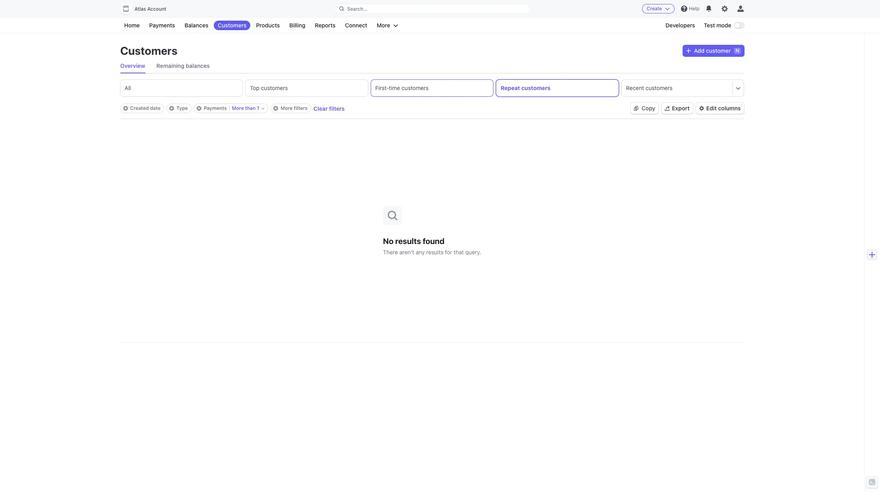 Task type: vqa. For each thing, say whether or not it's contained in the screenshot.
Search "text box"
no



Task type: locate. For each thing, give the bounding box(es) containing it.
more inside more button
[[377, 22, 390, 29]]

filters
[[329, 105, 345, 112], [294, 105, 308, 111]]

recent
[[626, 85, 644, 91]]

columns
[[718, 105, 741, 112]]

no results found there aren't any results for that query.
[[383, 237, 481, 256]]

copy
[[642, 105, 655, 112]]

0 vertical spatial results
[[395, 237, 421, 246]]

payments down account
[[149, 22, 175, 29]]

edit
[[706, 105, 717, 112]]

customers for top customers
[[261, 85, 288, 91]]

Search… text field
[[335, 4, 530, 14]]

reports link
[[311, 21, 340, 30]]

1 tab list from the top
[[120, 59, 744, 74]]

all
[[125, 85, 131, 91]]

recent customers
[[626, 85, 673, 91]]

for
[[445, 249, 452, 256]]

results up aren't
[[395, 237, 421, 246]]

help button
[[678, 2, 703, 15]]

more right connect at the top of page
[[377, 22, 390, 29]]

1 vertical spatial results
[[426, 249, 444, 256]]

results
[[395, 237, 421, 246], [426, 249, 444, 256]]

customers left products
[[218, 22, 247, 29]]

first-
[[375, 85, 389, 91]]

open overflow menu image
[[736, 86, 741, 90]]

created
[[130, 105, 149, 111]]

1 vertical spatial payments
[[204, 105, 227, 111]]

2 tab list from the top
[[120, 80, 744, 97]]

1 horizontal spatial customers
[[218, 22, 247, 29]]

customers
[[261, 85, 288, 91], [402, 85, 429, 91], [521, 85, 551, 91], [646, 85, 673, 91]]

remaining balances link
[[156, 59, 210, 73]]

payments
[[149, 22, 175, 29], [204, 105, 227, 111]]

svg image
[[686, 49, 691, 53]]

3 customers from the left
[[521, 85, 551, 91]]

filters for clear filters
[[329, 105, 345, 112]]

customers up "overview"
[[120, 44, 177, 57]]

customers right top
[[261, 85, 288, 91]]

created date
[[130, 105, 161, 111]]

1 horizontal spatial payments
[[204, 105, 227, 111]]

tab list containing all
[[120, 80, 744, 97]]

test
[[704, 22, 715, 29]]

account
[[147, 6, 166, 12]]

add more filters image
[[274, 106, 278, 111]]

tab list
[[120, 59, 744, 74], [120, 80, 744, 97]]

more left than
[[232, 105, 244, 111]]

more right add more filters icon
[[281, 105, 293, 111]]

repeat customers
[[501, 85, 551, 91]]

2 horizontal spatial more
[[377, 22, 390, 29]]

2 customers from the left
[[402, 85, 429, 91]]

filters left clear
[[294, 105, 308, 111]]

filters right clear
[[329, 105, 345, 112]]

more
[[377, 22, 390, 29], [232, 105, 244, 111], [281, 105, 293, 111]]

svg image
[[634, 106, 639, 111]]

customers up copy
[[646, 85, 673, 91]]

export button
[[662, 103, 693, 114]]

4 customers from the left
[[646, 85, 673, 91]]

any
[[416, 249, 425, 256]]

developers
[[666, 22, 695, 29]]

remaining
[[156, 62, 184, 69]]

balances
[[185, 22, 208, 29]]

0 horizontal spatial filters
[[294, 105, 308, 111]]

customers
[[218, 22, 247, 29], [120, 44, 177, 57]]

search…
[[347, 6, 367, 12]]

customer
[[706, 47, 731, 54]]

clear filters toolbar
[[120, 104, 345, 113]]

1 vertical spatial customers
[[120, 44, 177, 57]]

1 horizontal spatial filters
[[329, 105, 345, 112]]

add customer
[[694, 47, 731, 54]]

date
[[150, 105, 161, 111]]

atlas account
[[135, 6, 166, 12]]

customers right the repeat
[[521, 85, 551, 91]]

aren't
[[399, 249, 414, 256]]

1 vertical spatial tab list
[[120, 80, 744, 97]]

customers link
[[214, 21, 251, 30]]

edit payments image
[[262, 107, 265, 110]]

0 vertical spatial customers
[[218, 22, 247, 29]]

customers right time
[[402, 85, 429, 91]]

repeat
[[501, 85, 520, 91]]

that
[[454, 249, 464, 256]]

repeat customers link
[[496, 80, 619, 97]]

results down found
[[426, 249, 444, 256]]

add type image
[[169, 106, 174, 111]]

remove payments image
[[197, 106, 201, 111]]

0 vertical spatial tab list
[[120, 59, 744, 74]]

type
[[176, 105, 188, 111]]

more for more
[[377, 22, 390, 29]]

n
[[736, 48, 739, 54]]

overview link
[[120, 59, 145, 73]]

1 customers from the left
[[261, 85, 288, 91]]

payments right remove payments image
[[204, 105, 227, 111]]

mode
[[717, 22, 731, 29]]

customers for repeat customers
[[521, 85, 551, 91]]

0 horizontal spatial results
[[395, 237, 421, 246]]

1 horizontal spatial more
[[281, 105, 293, 111]]

edit columns button
[[696, 103, 744, 114]]

top customers
[[250, 85, 288, 91]]

0 vertical spatial payments
[[149, 22, 175, 29]]

0 horizontal spatial more
[[232, 105, 244, 111]]

there
[[383, 249, 398, 256]]

0 horizontal spatial payments
[[149, 22, 175, 29]]



Task type: describe. For each thing, give the bounding box(es) containing it.
1
[[257, 105, 259, 111]]

clear filters
[[314, 105, 345, 112]]

all link
[[120, 80, 242, 97]]

create
[[647, 6, 662, 12]]

developers link
[[662, 21, 699, 30]]

found
[[423, 237, 445, 246]]

atlas
[[135, 6, 146, 12]]

top
[[250, 85, 259, 91]]

than
[[245, 105, 256, 111]]

notifications image
[[706, 6, 712, 12]]

recent customers link
[[622, 80, 733, 97]]

more for more filters
[[281, 105, 293, 111]]

customers for recent customers
[[646, 85, 673, 91]]

payments inside clear filters toolbar
[[204, 105, 227, 111]]

edit columns
[[706, 105, 741, 112]]

more for more than 1
[[232, 105, 244, 111]]

query.
[[465, 249, 481, 256]]

export
[[672, 105, 690, 112]]

more button
[[373, 21, 402, 30]]

billing link
[[285, 21, 309, 30]]

home link
[[120, 21, 144, 30]]

more than 1
[[232, 105, 259, 111]]

connect link
[[341, 21, 371, 30]]

create button
[[642, 4, 675, 14]]

test mode
[[704, 22, 731, 29]]

filters for more filters
[[294, 105, 308, 111]]

home
[[124, 22, 140, 29]]

connect
[[345, 22, 367, 29]]

add
[[694, 47, 705, 54]]

products link
[[252, 21, 284, 30]]

billing
[[289, 22, 305, 29]]

more filters
[[281, 105, 308, 111]]

first-time customers
[[375, 85, 429, 91]]

add created date image
[[123, 106, 128, 111]]

products
[[256, 22, 280, 29]]

no
[[383, 237, 394, 246]]

balances link
[[181, 21, 212, 30]]

payments inside "link"
[[149, 22, 175, 29]]

atlas account button
[[120, 3, 174, 14]]

payments link
[[145, 21, 179, 30]]

overview
[[120, 62, 145, 69]]

0 horizontal spatial customers
[[120, 44, 177, 57]]

copy button
[[631, 103, 659, 114]]

top customers link
[[246, 80, 368, 97]]

clear
[[314, 105, 328, 112]]

Search… search field
[[335, 4, 530, 14]]

time
[[389, 85, 400, 91]]

tab list containing overview
[[120, 59, 744, 74]]

remaining balances
[[156, 62, 210, 69]]

reports
[[315, 22, 336, 29]]

1 horizontal spatial results
[[426, 249, 444, 256]]

first-time customers link
[[371, 80, 493, 97]]

help
[[689, 6, 700, 12]]

balances
[[186, 62, 210, 69]]

clear filters button
[[314, 105, 345, 112]]



